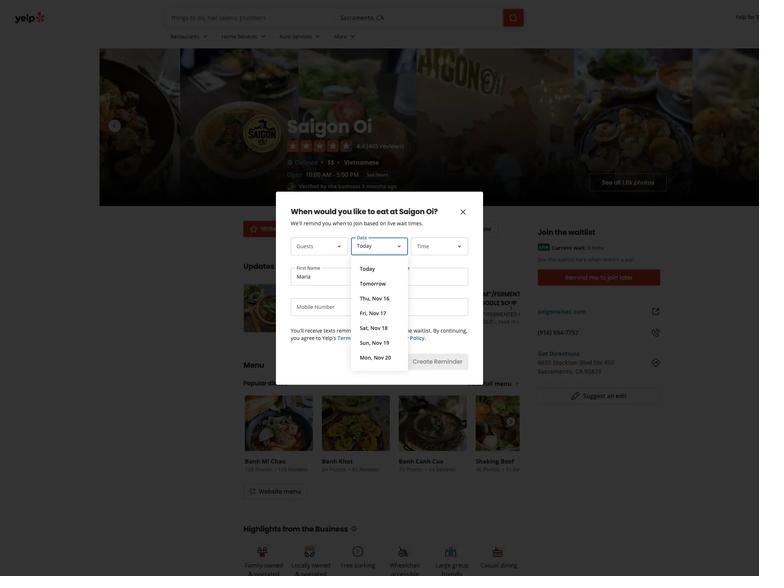 Task type: describe. For each thing, give the bounding box(es) containing it.
home
[[222, 33, 236, 40]]

popular
[[243, 379, 267, 388]]

thu,
[[360, 295, 371, 302]]

the down live
[[548, 256, 556, 263]]

46
[[476, 466, 482, 473]]

business categories element
[[165, 27, 759, 48]]

see all 1.6k photos link
[[590, 174, 667, 191]]

here
[[576, 256, 587, 263]]

receive
[[305, 327, 322, 334]]

large
[[435, 561, 451, 569]]

photos inside banh mi chao 159 photos
[[255, 466, 272, 473]]

when would you like to eat at saigon oi? region
[[289, 206, 470, 371]]

privacy policy link
[[391, 334, 425, 341]]

large_group_friendly image
[[445, 543, 459, 557]]

eat
[[376, 206, 389, 217]]

Date field
[[351, 237, 408, 371]]

blvd
[[580, 358, 592, 367]]

photos inside banh khot 94 photos
[[329, 466, 346, 473]]

banh khot image
[[322, 395, 390, 451]]

yelp's
[[322, 334, 336, 341]]

reviews for banh canh cua
[[436, 466, 456, 473]]

soup…
[[480, 318, 497, 325]]

when would you like to eat at saigon oi? we'll remind you when to join based on live wait times.
[[291, 206, 438, 227]]

free_parking image
[[351, 543, 365, 557]]

business for updates from this business
[[313, 261, 346, 272]]

reviews for banh mi chao
[[288, 466, 308, 473]]

live
[[539, 244, 548, 250]]

shaking beef image
[[476, 395, 544, 451]]

24 share v2 image
[[375, 225, 384, 233]]

join inside you'll receive texts reminding you when to join the waitlist. by continuing, you agree to yelp's
[[394, 327, 403, 334]]

photos inside shaking beef 46 photos
[[483, 466, 500, 473]]

for
[[748, 13, 755, 21]]

16 external link v2 image
[[250, 488, 256, 494]]

oi
[[353, 114, 372, 139]]

highlights
[[243, 524, 281, 534]]

Time field
[[411, 237, 468, 255]]

0
[[588, 244, 591, 251]]

banh canh cua 73 photos
[[399, 457, 444, 473]]

when
[[291, 206, 313, 217]]

add photo link
[[311, 221, 366, 237]]

next image
[[507, 304, 515, 313]]

2 159 from the left
[[278, 466, 287, 473]]

-
[[333, 171, 335, 179]]

"bún for "bún mắm"/fermented fish paste  noodle soup
[[457, 290, 472, 299]]

on
[[380, 220, 386, 227]]

pm
[[350, 171, 359, 179]]

paste for "bún mắm"/fermented fish paste noodle soup…
[[531, 311, 546, 318]]

see for see hours
[[367, 171, 374, 178]]

owned for family-owned & operated
[[264, 561, 283, 569]]

by
[[321, 183, 327, 190]]

texts
[[324, 327, 335, 334]]

sacramento,
[[538, 367, 574, 375]]

16 claim filled v2 image
[[287, 159, 293, 165]]

4.4 (465 reviews)
[[357, 142, 404, 150]]

2 bún from the left
[[335, 311, 346, 318]]

view
[[467, 380, 482, 388]]

create reminder
[[413, 357, 462, 366]]

wheelchair accessible
[[390, 561, 421, 576]]

menu element
[[232, 348, 545, 500]]

restaurants
[[171, 33, 199, 40]]

24 camera v2 image
[[317, 225, 326, 233]]

read more
[[499, 318, 524, 325]]

nov for 19
[[372, 339, 382, 346]]

casual_dining image
[[492, 543, 506, 557]]

ago
[[388, 183, 397, 190]]

paste for "bún mắm"/fermented fish paste  noodle soup
[[457, 299, 475, 307]]

read
[[499, 318, 510, 325]]

cua
[[432, 457, 444, 465]]

accessible
[[391, 570, 419, 576]]

mon, nov 20
[[360, 354, 391, 361]]

Guests field
[[291, 237, 348, 255]]

join for join the waitlist
[[538, 227, 553, 238]]

operated for locally
[[301, 570, 327, 576]]

locally_owned_operated image
[[304, 543, 318, 557]]

dining
[[500, 561, 518, 569]]

fri,
[[360, 309, 368, 316]]

join the waitlist
[[538, 227, 595, 238]]

suggest an edit
[[583, 392, 627, 400]]

vietnamese
[[344, 158, 379, 166]]

and
[[380, 334, 389, 341]]

remind
[[304, 220, 321, 227]]

months
[[366, 183, 386, 190]]

locally
[[291, 561, 310, 569]]

"bún mắm"/fermented fish paste  noodle soup image
[[403, 284, 451, 332]]

51
[[506, 466, 512, 473]]

wheelchair
[[390, 561, 421, 569]]

join for join the waitlist here when there's a wait.
[[538, 256, 547, 263]]

the right from
[[302, 524, 314, 534]]

photo of saigon oi - sacramento, ca, us. vietnamese tradition mini savory crep image
[[574, 48, 692, 206]]

banh for banh khot
[[322, 457, 337, 465]]

sun,
[[360, 339, 371, 346]]

saigon oi
[[287, 114, 372, 139]]

wait.
[[625, 256, 636, 263]]

4.4 star rating image
[[287, 140, 352, 152]]

updates from this business element
[[232, 249, 556, 336]]

times.
[[408, 220, 423, 227]]

review
[[283, 225, 302, 233]]

ca
[[575, 367, 583, 375]]

banh for banh canh cua
[[399, 457, 414, 465]]

24 chevron down v2 image for auto services
[[313, 32, 322, 41]]

sat,
[[360, 324, 369, 331]]

see hours link
[[363, 171, 391, 179]]

get directions link
[[538, 350, 580, 358]]

parking
[[354, 561, 375, 569]]

when inside when would you like to eat at saigon oi? we'll remind you when to join based on live wait times.
[[333, 220, 346, 227]]

$$
[[328, 158, 334, 166]]

photo of saigon oi - sacramento, ca, us. banh canh cua image
[[180, 48, 298, 206]]

join inside when would you like to eat at saigon oi? we'll remind you when to join based on live wait times.
[[354, 220, 363, 227]]

reviews for shaking beef
[[513, 466, 533, 473]]

join inside remind me to join later button
[[608, 273, 618, 282]]

24 external link v2 image
[[651, 307, 660, 316]]

banh mi chao 159 photos
[[245, 457, 286, 473]]

& for locally owned & operated
[[295, 570, 300, 576]]

from
[[282, 524, 300, 534]]

suggest
[[583, 392, 605, 400]]

claimed
[[295, 158, 318, 166]]

  telephone field inside when would you like to eat at saigon oi? region
[[291, 298, 468, 316]]

from
[[276, 261, 295, 272]]

you'll
[[291, 327, 304, 334]]

noodle for soup
[[476, 299, 500, 307]]

friendly
[[442, 570, 463, 576]]

khot
[[339, 457, 353, 465]]

you up the service
[[363, 327, 372, 334]]

64 reviews
[[429, 466, 456, 473]]

to inside button
[[600, 273, 606, 282]]

1 vertical spatial menu
[[284, 487, 301, 496]]

photo of saigon oi - sacramento, ca, us. banh khot image
[[692, 48, 759, 206]]

waitlist.
[[414, 327, 432, 334]]

photo of saigon oi - sacramento, ca, us. com do bo luc lac image
[[298, 48, 417, 206]]

to right 18
[[388, 327, 393, 334]]

yelp for b button
[[733, 11, 759, 24]]

see for see all 1.6k photos
[[602, 178, 613, 187]]

tomorrow
[[360, 280, 386, 287]]

banh mi chao image
[[245, 395, 313, 451]]

24 phone v2 image
[[651, 328, 660, 337]]

website menu
[[259, 487, 301, 496]]

to down 'receive'
[[316, 334, 321, 341]]

business
[[338, 183, 361, 190]]

photo of saigon oi - sacramento, ca, us. interior image
[[417, 48, 574, 206]]

see all 1.6k photos
[[602, 178, 654, 187]]

shaking
[[476, 457, 499, 465]]

92
[[352, 466, 358, 473]]

you down you'll
[[291, 334, 300, 341]]

3
[[362, 183, 365, 190]]

live current wait: 0 mins
[[539, 244, 604, 251]]

1   text field from the left
[[291, 268, 378, 285]]

suggest an edit button
[[538, 388, 660, 404]]

share
[[387, 225, 404, 233]]

mắm"/fermented for soup
[[473, 290, 528, 299]]

16
[[383, 295, 389, 302]]



Task type: vqa. For each thing, say whether or not it's contained in the screenshot.


Task type: locate. For each thing, give the bounding box(es) containing it.
2 owned from the left
[[312, 561, 331, 569]]

open
[[287, 171, 303, 179]]

noodle inside "bún mắm"/fermented fish paste  noodle soup
[[476, 299, 500, 307]]

0 horizontal spatial bún
[[298, 311, 309, 318]]

there's
[[603, 256, 619, 263]]

1 horizontal spatial &
[[295, 570, 300, 576]]

1 horizontal spatial see
[[602, 178, 613, 187]]

reviews for banh khot
[[359, 466, 379, 473]]

home services
[[222, 33, 257, 40]]

1 vertical spatial mắm"/fermented
[[471, 311, 517, 318]]

owned inside family-owned & operated
[[264, 561, 283, 569]]

594-
[[553, 329, 565, 337]]

1 horizontal spatial bò
[[347, 311, 355, 318]]

1 vertical spatial business
[[315, 524, 348, 534]]

casual
[[481, 561, 499, 569]]

verified by the business 3 months ago
[[299, 183, 397, 190]]

2 operated from the left
[[301, 570, 327, 576]]

group
[[452, 561, 469, 569]]

0 horizontal spatial previous image
[[110, 121, 119, 130]]

join down like at top left
[[354, 220, 363, 227]]

24 chevron down v2 image for more
[[348, 32, 357, 41]]

24 chevron down v2 image for home services
[[259, 32, 268, 41]]

1 horizontal spatial 24 chevron down v2 image
[[259, 32, 268, 41]]

free
[[341, 561, 353, 569]]

1 vertical spatial waitlist
[[557, 256, 574, 263]]

bún right huế…
[[335, 311, 346, 318]]

10:00
[[306, 171, 321, 179]]

fish up more
[[519, 311, 529, 318]]

photos down khot in the bottom of the page
[[329, 466, 346, 473]]

banh up 73
[[399, 457, 414, 465]]

0 vertical spatial menu
[[494, 380, 512, 388]]

1 bò from the left
[[310, 311, 318, 318]]

live
[[388, 220, 396, 227]]

nov for 20
[[374, 354, 384, 361]]

1 horizontal spatial   text field
[[381, 268, 468, 285]]

nov for 18
[[370, 324, 380, 331]]

1 horizontal spatial when
[[373, 327, 386, 334]]

yelp
[[736, 13, 746, 21]]

operated down family-
[[254, 570, 280, 576]]

0 vertical spatial saigon
[[287, 114, 350, 139]]

view full menu link
[[467, 380, 520, 388]]

reviews left 94
[[288, 466, 308, 473]]

info icon image
[[351, 526, 357, 532], [351, 526, 357, 532]]

64
[[429, 466, 435, 473]]

"bún inside "bún mắm"/fermented fish paste noodle soup…
[[457, 311, 470, 318]]

photos down mi
[[255, 466, 272, 473]]

auto
[[280, 33, 291, 40]]

24 pencil v2 image
[[571, 391, 580, 400]]

1 24 chevron down v2 image from the left
[[313, 32, 322, 41]]

casual dining
[[481, 561, 518, 569]]

0 horizontal spatial 24 chevron down v2 image
[[313, 32, 322, 41]]

450
[[604, 358, 614, 367]]

banh inside banh canh cua 73 photos
[[399, 457, 414, 465]]

owned down family_owned_operated icon
[[264, 561, 283, 569]]

by
[[433, 327, 439, 334]]

& inside the locally owned & operated
[[295, 570, 300, 576]]

directions
[[550, 350, 580, 358]]

waitlist down the current
[[557, 256, 574, 263]]

1 horizontal spatial 24 chevron down v2 image
[[348, 32, 357, 41]]

24 star v2 image
[[249, 225, 258, 233]]

oi?
[[426, 206, 438, 217]]

owned inside the locally owned & operated
[[312, 561, 331, 569]]

search image
[[509, 14, 518, 22]]

saigon
[[287, 114, 350, 139], [399, 206, 425, 217]]

yelp for b
[[736, 13, 759, 21]]

photo of saigon oi - sacramento, ca, us. banh mi chao image
[[0, 48, 180, 206]]

wheelchair_accessible image
[[398, 543, 412, 557]]

a left wait.
[[621, 256, 624, 263]]

0 horizontal spatial paste
[[457, 299, 475, 307]]

0 horizontal spatial operated
[[254, 570, 280, 576]]

previous image
[[110, 121, 119, 130], [248, 304, 256, 313]]

noodle inside "bún mắm"/fermented fish paste noodle soup…
[[457, 318, 478, 325]]

saigon up 4.4 star rating image
[[287, 114, 350, 139]]

website
[[259, 487, 282, 496]]

later
[[620, 273, 633, 282]]

join left the later
[[608, 273, 618, 282]]

24 chevron down v2 image
[[313, 32, 322, 41], [348, 32, 357, 41]]

  text field down time field
[[381, 268, 468, 285]]

24 chevron down v2 image inside "restaurants" link
[[201, 32, 210, 41]]

1 vertical spatial "bún
[[457, 311, 470, 318]]

write
[[261, 225, 276, 233]]

operated
[[254, 570, 280, 576], [301, 570, 327, 576]]

when up terms of service and privacy policy .
[[373, 327, 386, 334]]

0 horizontal spatial owned
[[264, 561, 283, 569]]

photos down shaking
[[483, 466, 500, 473]]

fish for "bún mắm"/fermented fish paste  noodle soup
[[529, 290, 542, 299]]

operated inside the locally owned & operated
[[301, 570, 327, 576]]

19
[[383, 339, 389, 346]]

2 & from the left
[[295, 570, 300, 576]]

business for highlights from the business
[[315, 524, 348, 534]]

next image
[[507, 417, 515, 426]]

more link
[[328, 27, 363, 48]]

a inside 'link'
[[278, 225, 282, 233]]

2 services from the left
[[292, 33, 312, 40]]

services for auto services
[[292, 33, 312, 40]]

the up the current
[[555, 227, 567, 238]]

2 join from the top
[[538, 256, 547, 263]]

waitlist for join the waitlist
[[568, 227, 595, 238]]

auto services link
[[274, 27, 328, 48]]

0 horizontal spatial bò
[[310, 311, 318, 318]]

waitlist up wait:
[[568, 227, 595, 238]]

would
[[314, 206, 337, 217]]

banh inside banh mi chao 159 photos
[[245, 457, 260, 465]]

1 24 chevron down v2 image from the left
[[201, 32, 210, 41]]

nov for 16
[[372, 295, 382, 302]]

reviews right 92
[[359, 466, 379, 473]]

mắm"/fermented
[[473, 290, 528, 299], [471, 311, 517, 318]]

24 save outline v2 image
[[420, 225, 429, 233]]

huế
[[356, 311, 366, 318]]

1 vertical spatial previous image
[[248, 304, 256, 313]]

  text field
[[291, 268, 378, 285], [381, 268, 468, 285]]

3 reviews from the left
[[436, 466, 456, 473]]

fri, nov 17
[[360, 309, 386, 316]]

159 down 'chao'
[[278, 466, 287, 473]]

website menu link
[[243, 484, 307, 500]]

operated inside family-owned & operated
[[254, 570, 280, 576]]

remind me to join later button
[[538, 269, 660, 286]]

owned down locally_owned_operated image
[[312, 561, 331, 569]]

operated down locally
[[301, 570, 327, 576]]

to right 'me'
[[600, 273, 606, 282]]

0 vertical spatial paste
[[457, 299, 475, 307]]

  telephone field
[[291, 298, 468, 316]]

95823
[[584, 367, 601, 375]]

mắm"/fermented up soup…
[[471, 311, 517, 318]]

paste inside "bún mắm"/fermented fish paste noodle soup…
[[531, 311, 546, 318]]

when inside you'll receive texts reminding you when to join the waitlist. by continuing, you agree to yelp's
[[373, 327, 386, 334]]

wait:
[[573, 244, 586, 251]]

2 24 chevron down v2 image from the left
[[259, 32, 268, 41]]

2   text field from the left
[[381, 268, 468, 285]]

see hours
[[367, 171, 388, 178]]

4 reviews from the left
[[513, 466, 533, 473]]

nov inside button
[[372, 295, 382, 302]]

hours
[[375, 171, 388, 178]]

0 vertical spatial previous image
[[110, 121, 119, 130]]

& down family-
[[248, 570, 253, 576]]

thu, nov 16 button
[[357, 291, 402, 306]]

noodle up continuing, in the right bottom of the page
[[457, 318, 478, 325]]

0 vertical spatial a
[[278, 225, 282, 233]]

mins
[[592, 244, 604, 251]]

1 159 from the left
[[245, 466, 254, 473]]

this
[[296, 261, 311, 272]]

2 vertical spatial join
[[394, 327, 403, 334]]

24 chevron down v2 image left auto
[[259, 32, 268, 41]]

0 horizontal spatial join
[[354, 220, 363, 227]]

1 vertical spatial join
[[608, 273, 618, 282]]

2 photos from the left
[[329, 466, 346, 473]]

services right home
[[238, 33, 257, 40]]

the up the privacy policy link
[[404, 327, 412, 334]]

banh inside banh khot 94 photos
[[322, 457, 337, 465]]

you down would
[[322, 220, 331, 227]]

"bún inside "bún mắm"/fermented fish paste  noodle soup
[[457, 290, 472, 299]]

close image
[[459, 208, 468, 217]]

2 horizontal spatial banh
[[399, 457, 414, 465]]

1 horizontal spatial saigon
[[399, 206, 425, 217]]

fish for "bún mắm"/fermented fish paste noodle soup…
[[519, 311, 529, 318]]

noodle
[[476, 299, 500, 307], [457, 318, 478, 325]]

159 inside banh mi chao 159 photos
[[245, 466, 254, 473]]

1 reviews from the left
[[288, 466, 308, 473]]

1 horizontal spatial paste
[[531, 311, 546, 318]]

1 horizontal spatial 159
[[278, 466, 287, 473]]

1 horizontal spatial services
[[292, 33, 312, 40]]

17
[[380, 309, 386, 316]]

the inside you'll receive texts reminding you when to join the waitlist. by continuing, you agree to yelp's
[[404, 327, 412, 334]]

& down locally
[[295, 570, 300, 576]]

0 horizontal spatial when
[[333, 220, 346, 227]]

0 horizontal spatial 159
[[245, 466, 254, 473]]

wait
[[397, 220, 407, 227]]

0 horizontal spatial a
[[278, 225, 282, 233]]

1 services from the left
[[238, 33, 257, 40]]

1 vertical spatial see
[[602, 178, 613, 187]]

banh
[[245, 457, 260, 465], [322, 457, 337, 465], [399, 457, 414, 465]]

1 vertical spatial when
[[588, 256, 601, 263]]

vietnamese link
[[344, 158, 379, 166]]

24 chevron down v2 image inside the auto services link
[[313, 32, 322, 41]]

0 horizontal spatial &
[[248, 570, 253, 576]]

when down mins
[[588, 256, 601, 263]]

0 horizontal spatial menu
[[284, 487, 301, 496]]

159 reviews
[[278, 466, 308, 473]]

1 owned from the left
[[264, 561, 283, 569]]

0 horizontal spatial banh
[[245, 457, 260, 465]]

1 & from the left
[[248, 570, 253, 576]]

24 chevron down v2 image inside more "link"
[[348, 32, 357, 41]]

(916) 594-7757
[[538, 329, 579, 337]]

0 vertical spatial waitlist
[[568, 227, 595, 238]]

1 vertical spatial fish
[[519, 311, 529, 318]]

0 horizontal spatial see
[[367, 171, 374, 178]]

1 horizontal spatial join
[[394, 327, 403, 334]]

7757
[[565, 329, 579, 337]]

2 24 chevron down v2 image from the left
[[348, 32, 357, 41]]

bò left huế
[[347, 311, 355, 318]]

0 vertical spatial when
[[333, 220, 346, 227]]

mắm"/fermented inside "bún mắm"/fermented fish paste noodle soup…
[[471, 311, 517, 318]]

agree
[[301, 334, 315, 341]]

banh canh cua image
[[399, 395, 467, 451]]

reviews
[[288, 466, 308, 473], [359, 466, 379, 473], [436, 466, 456, 473], [513, 466, 533, 473]]

1.6k
[[622, 178, 633, 187]]

paste inside "bún mắm"/fermented fish paste  noodle soup
[[457, 299, 475, 307]]

banh up 94
[[322, 457, 337, 465]]

  text field up 'veterans'
[[291, 268, 378, 285]]

0 vertical spatial fish
[[529, 290, 542, 299]]

when would you like to eat at saigon oi? dialog
[[0, 0, 759, 576]]

nov for 17
[[369, 309, 379, 316]]

159 up 16 external link v2 image at the left
[[245, 466, 254, 473]]

mắm"/fermented up soup
[[473, 290, 528, 299]]

0 vertical spatial join
[[354, 220, 363, 227]]

previous image
[[248, 417, 256, 426]]

& inside family-owned & operated
[[248, 570, 253, 576]]

noodle for soup…
[[457, 318, 478, 325]]

paste up continuing, in the right bottom of the page
[[457, 299, 475, 307]]

1 bún from the left
[[298, 311, 309, 318]]

3 banh from the left
[[399, 457, 414, 465]]

1 operated from the left
[[254, 570, 280, 576]]

saigon up times.
[[399, 206, 425, 217]]

reviews right 51
[[513, 466, 533, 473]]

operated for family-
[[254, 570, 280, 576]]

fish inside "bún mắm"/fermented fish paste  noodle soup
[[529, 290, 542, 299]]

restaurants link
[[165, 27, 216, 48]]

services for home services
[[238, 33, 257, 40]]

24 chevron down v2 image for restaurants
[[201, 32, 210, 41]]

1 vertical spatial paste
[[531, 311, 546, 318]]

join up live
[[538, 227, 553, 238]]

0 vertical spatial see
[[367, 171, 374, 178]]

14 chevron right outline image
[[514, 381, 520, 386]]

fish
[[529, 290, 542, 299], [519, 311, 529, 318]]

0 vertical spatial business
[[313, 261, 346, 272]]

1 vertical spatial noodle
[[457, 318, 478, 325]]

24 chevron down v2 image inside home services link
[[259, 32, 268, 41]]

đây!!!!…
[[368, 311, 387, 318]]

1 horizontal spatial banh
[[322, 457, 337, 465]]

banh for banh mi chao
[[245, 457, 260, 465]]

92 reviews
[[352, 466, 379, 473]]

1 horizontal spatial menu
[[494, 380, 512, 388]]

noodle up soup…
[[476, 299, 500, 307]]

soup
[[501, 299, 517, 307]]

auto services
[[280, 33, 312, 40]]

thu, nov 16
[[360, 295, 389, 302]]

& for family-owned & operated
[[248, 570, 253, 576]]

1 vertical spatial join
[[538, 256, 547, 263]]

photos down canh
[[406, 466, 423, 473]]

see left all
[[602, 178, 613, 187]]

24 chevron down v2 image right restaurants
[[201, 32, 210, 41]]

services right auto
[[292, 33, 312, 40]]

0 vertical spatial noodle
[[476, 299, 500, 307]]

2 vertical spatial when
[[373, 327, 386, 334]]

1 horizontal spatial previous image
[[248, 304, 256, 313]]

family_owned_operated image
[[257, 543, 271, 557]]

nov
[[372, 295, 382, 302], [369, 309, 379, 316], [370, 324, 380, 331], [372, 339, 382, 346], [374, 354, 384, 361]]

1 horizontal spatial owned
[[312, 561, 331, 569]]

2 horizontal spatial join
[[608, 273, 618, 282]]

"bún
[[457, 290, 472, 299], [457, 311, 470, 318]]

0 vertical spatial join
[[538, 227, 553, 238]]

reviews down "cua"
[[436, 466, 456, 473]]

updates from this business
[[243, 261, 346, 272]]

mi
[[262, 457, 269, 465]]

2 reviews from the left
[[359, 466, 379, 473]]

1 "bún from the top
[[457, 290, 472, 299]]

reviews)
[[380, 142, 404, 150]]

0 horizontal spatial 24 chevron down v2 image
[[201, 32, 210, 41]]

the right the by
[[328, 183, 337, 190]]

photos inside banh canh cua 73 photos
[[406, 466, 423, 473]]

24 chevron down v2 image right auto services
[[313, 32, 322, 41]]

happy veterans day weekend!🇺🇸 image
[[244, 284, 292, 332]]

1 vertical spatial saigon
[[399, 206, 425, 217]]

to left eat
[[368, 206, 375, 217]]

business down guests 'field' at the left top of page
[[313, 261, 346, 272]]

24 chevron down v2 image
[[201, 32, 210, 41], [259, 32, 268, 41]]

1 join from the top
[[538, 227, 553, 238]]

menu left 14 chevron right outline icon at the bottom right of page
[[494, 380, 512, 388]]

a right write
[[278, 225, 282, 233]]

fish inside "bún mắm"/fermented fish paste noodle soup…
[[519, 311, 529, 318]]

waitlist for join the waitlist here when there's a wait.
[[557, 256, 574, 263]]

bò down weekend!🇺🇸 at the left of the page
[[310, 311, 318, 318]]

paste up (916)
[[531, 311, 546, 318]]

when down would
[[333, 220, 346, 227]]

1 horizontal spatial a
[[621, 256, 624, 263]]

you'll receive texts reminding you when to join the waitlist. by continuing, you agree to yelp's
[[291, 327, 468, 341]]

0 horizontal spatial   text field
[[291, 268, 378, 285]]

highlights from the business
[[243, 524, 348, 534]]

policy
[[410, 334, 425, 341]]

0 vertical spatial "bún
[[457, 290, 472, 299]]

2 "bún from the top
[[457, 311, 470, 318]]

owned for locally owned & operated
[[312, 561, 331, 569]]

saigon inside when would you like to eat at saigon oi? we'll remind you when to join based on live wait times.
[[399, 206, 425, 217]]

mon, nov 20 button
[[357, 350, 402, 365]]

to
[[368, 206, 375, 217], [347, 220, 352, 227], [600, 273, 606, 282], [388, 327, 393, 334], [316, 334, 321, 341]]

banh left mi
[[245, 457, 260, 465]]

add photo
[[329, 225, 360, 233]]

2 bò from the left
[[347, 311, 355, 318]]

24 directions v2 image
[[651, 358, 660, 367]]

see left hours
[[367, 171, 374, 178]]

join down live
[[538, 256, 547, 263]]

2 horizontal spatial when
[[588, 256, 601, 263]]

fish up saigonoisac.com
[[529, 290, 542, 299]]

0 vertical spatial mắm"/fermented
[[473, 290, 528, 299]]

join
[[354, 220, 363, 227], [608, 273, 618, 282], [394, 327, 403, 334]]

0 horizontal spatial saigon
[[287, 114, 350, 139]]

"bún for "bún mắm"/fermented fish paste noodle soup…
[[457, 311, 470, 318]]

73
[[399, 466, 405, 473]]

1 vertical spatial a
[[621, 256, 624, 263]]

business up locally_owned_operated image
[[315, 524, 348, 534]]

1 banh from the left
[[245, 457, 260, 465]]

3 photos from the left
[[406, 466, 423, 473]]

b
[[756, 13, 759, 21]]

1 horizontal spatial bún
[[335, 311, 346, 318]]

&
[[248, 570, 253, 576], [295, 570, 300, 576]]

24 chevron down v2 image right more
[[348, 32, 357, 41]]

menu right 'website'
[[284, 487, 301, 496]]

join up privacy
[[394, 327, 403, 334]]

.
[[425, 334, 426, 341]]

you left like at top left
[[338, 206, 352, 217]]

bún up you'll
[[298, 311, 309, 318]]

sat, nov 18
[[360, 324, 388, 331]]

None search field
[[166, 9, 525, 27]]

1 photos from the left
[[255, 466, 272, 473]]

mắm"/fermented inside "bún mắm"/fermented fish paste  noodle soup
[[473, 290, 528, 299]]

like
[[353, 206, 366, 217]]

large group friendly
[[435, 561, 469, 576]]

2 banh from the left
[[322, 457, 337, 465]]

4 photos from the left
[[483, 466, 500, 473]]

paste
[[457, 299, 475, 307], [531, 311, 546, 318]]

mắm"/fermented for soup…
[[471, 311, 517, 318]]

shaking beef 46 photos
[[476, 457, 514, 473]]

0 horizontal spatial services
[[238, 33, 257, 40]]

1 horizontal spatial operated
[[301, 570, 327, 576]]

to right add
[[347, 220, 352, 227]]



